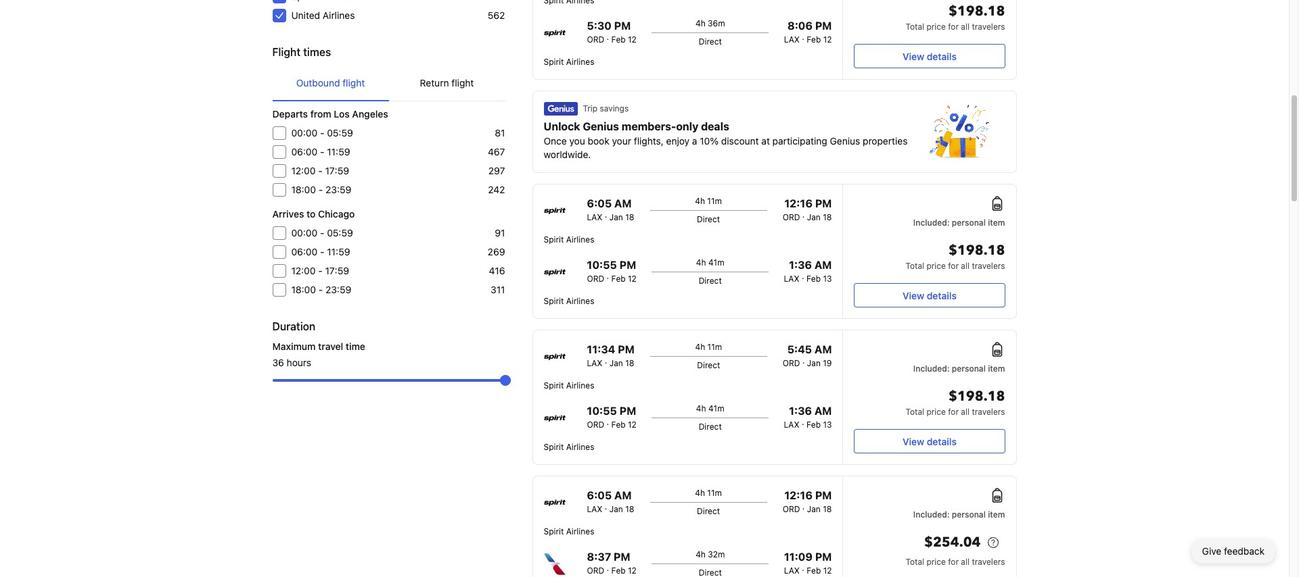 Task type: describe. For each thing, give the bounding box(es) containing it.
give feedback
[[1202, 546, 1265, 558]]

chicago
[[318, 208, 355, 220]]

- for 467
[[320, 146, 325, 158]]

1 $198.18 total price for all travelers from the top
[[906, 2, 1005, 32]]

departs
[[272, 108, 308, 120]]

4h 36m
[[696, 18, 725, 28]]

8:37 pm ord . feb 12
[[587, 552, 637, 577]]

. inside 11:09 pm lax . feb 12
[[802, 564, 805, 574]]

departs from los angeles
[[272, 108, 388, 120]]

- for 242
[[319, 184, 323, 196]]

11:34
[[587, 344, 616, 356]]

4h 41m for 12:16
[[696, 258, 725, 268]]

3 item from the top
[[988, 510, 1005, 520]]

- for 269
[[320, 246, 325, 258]]

flight for return flight
[[452, 77, 474, 89]]

2 item from the top
[[988, 364, 1005, 374]]

18 inside the 11:34 pm lax . jan 18
[[626, 359, 634, 369]]

1 spirit from the top
[[544, 57, 564, 67]]

4 spirit from the top
[[544, 381, 564, 391]]

12:00 for departs
[[291, 165, 316, 177]]

2 spirit from the top
[[544, 235, 564, 245]]

you
[[570, 135, 585, 147]]

4 spirit airlines from the top
[[544, 381, 595, 391]]

00:00 - 05:59 for from
[[291, 127, 353, 139]]

4 all from the top
[[961, 558, 970, 568]]

time
[[346, 341, 365, 353]]

feb inside 8:37 pm ord . feb 12
[[612, 566, 626, 577]]

travelers for 3rd view details button from the bottom
[[972, 22, 1005, 32]]

10%
[[700, 135, 719, 147]]

11:09 pm lax . feb 12
[[784, 552, 832, 577]]

269
[[488, 246, 505, 258]]

united airlines
[[291, 9, 355, 21]]

trip
[[583, 104, 598, 114]]

$254.04
[[925, 534, 981, 552]]

11:59 for los
[[327, 146, 350, 158]]

jan inside the 5:45 am ord . jan 19
[[807, 359, 821, 369]]

12:16 pm ord . jan 18 for $254.04
[[783, 490, 832, 515]]

details for pm
[[927, 290, 957, 302]]

arrives to chicago
[[272, 208, 355, 220]]

311
[[491, 284, 505, 296]]

3 price from the top
[[927, 407, 946, 418]]

1 price from the top
[[927, 22, 946, 32]]

- for 81
[[320, 127, 324, 139]]

ord inside the 5:45 am ord . jan 19
[[783, 359, 800, 369]]

jan inside the 11:34 pm lax . jan 18
[[610, 359, 623, 369]]

- for 297
[[318, 165, 323, 177]]

travelers for view details button related to 5:45 am
[[972, 407, 1005, 418]]

- for 311
[[319, 284, 323, 296]]

travel
[[318, 341, 343, 353]]

feb inside 11:09 pm lax . feb 12
[[807, 566, 821, 577]]

feb inside the 8:06 pm lax . feb 12
[[807, 35, 821, 45]]

6:05 am lax . jan 18 for $254.04
[[587, 490, 634, 515]]

5:45 am ord . jan 19
[[783, 344, 832, 369]]

4h 11m for view details button related to 12:16 pm
[[695, 196, 722, 206]]

discount
[[721, 135, 759, 147]]

00:00 for departs
[[291, 127, 318, 139]]

3 included: from the top
[[914, 510, 950, 520]]

1 view details from the top
[[903, 50, 957, 62]]

5:30
[[587, 20, 612, 32]]

lax inside the 8:06 pm lax . feb 12
[[784, 35, 800, 45]]

4 for from the top
[[948, 558, 959, 568]]

view details for am
[[903, 436, 957, 448]]

12:16 for $198.18
[[785, 198, 813, 210]]

416
[[489, 265, 505, 277]]

297
[[489, 165, 505, 177]]

personal for view details button related to 12:16 pm
[[952, 218, 986, 228]]

8:06 pm lax . feb 12
[[784, 20, 832, 45]]

1:36 am lax . feb 13 for 5:45
[[784, 405, 832, 430]]

outbound flight
[[296, 77, 365, 89]]

give
[[1202, 546, 1222, 558]]

36m
[[708, 18, 725, 28]]

1 for from the top
[[948, 22, 959, 32]]

lax inside 11:09 pm lax . feb 12
[[784, 566, 800, 577]]

enjoy
[[666, 135, 690, 147]]

1 included: from the top
[[914, 218, 950, 228]]

$198.18 total price for all travelers for 12:16 pm
[[906, 242, 1005, 271]]

angeles
[[352, 108, 388, 120]]

1 11m from the top
[[707, 196, 722, 206]]

to
[[307, 208, 316, 220]]

book
[[588, 135, 610, 147]]

once
[[544, 135, 567, 147]]

12:00 for arrives
[[291, 265, 316, 277]]

flight
[[272, 46, 301, 58]]

flight for outbound flight
[[343, 77, 365, 89]]

members-
[[622, 120, 676, 133]]

2 11m from the top
[[708, 342, 722, 353]]

view details button for 5:45 am
[[854, 430, 1005, 454]]

hours
[[287, 357, 311, 369]]

details for am
[[927, 436, 957, 448]]

$198.18 total price for all travelers for 5:45 am
[[906, 388, 1005, 418]]

17:59 for los
[[325, 165, 349, 177]]

12:00 - 17:59 for to
[[291, 265, 349, 277]]

12:16 pm ord . jan 18 for $198.18
[[783, 198, 832, 223]]

4 travelers from the top
[[972, 558, 1005, 568]]

81
[[495, 127, 505, 139]]

only
[[676, 120, 699, 133]]

times
[[303, 46, 331, 58]]

flights,
[[634, 135, 664, 147]]

3 spirit airlines from the top
[[544, 296, 595, 307]]

3 included: personal item from the top
[[914, 510, 1005, 520]]

. inside the 11:34 pm lax . jan 18
[[605, 356, 607, 366]]

3 spirit from the top
[[544, 296, 564, 307]]

10:55 for 6:05
[[587, 259, 617, 271]]

8:06
[[788, 20, 813, 32]]

view details button for 12:16 pm
[[854, 284, 1005, 308]]

$198.18 for 5:45 am
[[949, 388, 1005, 406]]

4 price from the top
[[927, 558, 946, 568]]

12:00 - 17:59 for from
[[291, 165, 349, 177]]

1 total from the top
[[906, 22, 925, 32]]

242
[[488, 184, 505, 196]]

23:59 for chicago
[[326, 284, 352, 296]]

return flight
[[420, 77, 474, 89]]

- for 416
[[318, 265, 323, 277]]

1:36 for 12:16
[[789, 259, 812, 271]]

23:59 for los
[[326, 184, 352, 196]]

participating
[[773, 135, 828, 147]]

travelers for view details button related to 12:16 pm
[[972, 261, 1005, 271]]

a
[[692, 135, 697, 147]]

5:45
[[787, 344, 812, 356]]

1 item from the top
[[988, 218, 1005, 228]]

32m
[[708, 550, 725, 560]]

11:09
[[784, 552, 813, 564]]

deals
[[701, 120, 729, 133]]

467
[[488, 146, 505, 158]]

. inside 8:37 pm ord . feb 12
[[607, 564, 609, 574]]

trip savings
[[583, 104, 629, 114]]

5:30 pm ord . feb 12
[[587, 20, 637, 45]]

1 vertical spatial genius
[[830, 135, 860, 147]]



Task type: locate. For each thing, give the bounding box(es) containing it.
4h 11m
[[695, 196, 722, 206], [695, 342, 722, 353], [695, 489, 722, 499]]

1 vertical spatial personal
[[952, 364, 986, 374]]

genius up book
[[583, 120, 619, 133]]

2 06:00 from the top
[[291, 246, 318, 258]]

1 horizontal spatial genius
[[830, 135, 860, 147]]

1 23:59 from the top
[[326, 184, 352, 196]]

1 vertical spatial included:
[[914, 364, 950, 374]]

1 vertical spatial 6:05 am lax . jan 18
[[587, 490, 634, 515]]

10:55
[[587, 259, 617, 271], [587, 405, 617, 418]]

0 vertical spatial 1:36
[[789, 259, 812, 271]]

los
[[334, 108, 350, 120]]

6 spirit airlines from the top
[[544, 527, 595, 537]]

2 10:55 from the top
[[587, 405, 617, 418]]

return flight button
[[389, 66, 505, 101]]

tab list
[[272, 66, 505, 102]]

0 vertical spatial 10:55 pm ord . feb 12
[[587, 259, 637, 284]]

1 vertical spatial 05:59
[[327, 227, 353, 239]]

united
[[291, 9, 320, 21]]

1 1:36 am lax . feb 13 from the top
[[784, 259, 832, 284]]

6:05 am lax . jan 18 for $198.18
[[587, 198, 634, 223]]

personal
[[952, 218, 986, 228], [952, 364, 986, 374], [952, 510, 986, 520]]

view details button
[[854, 44, 1005, 68], [854, 284, 1005, 308], [854, 430, 1005, 454]]

included: personal item
[[914, 218, 1005, 228], [914, 364, 1005, 374], [914, 510, 1005, 520]]

2 vertical spatial item
[[988, 510, 1005, 520]]

12:00 - 17:59 down 'arrives to chicago'
[[291, 265, 349, 277]]

2 vertical spatial included:
[[914, 510, 950, 520]]

arrives
[[272, 208, 304, 220]]

savings
[[600, 104, 629, 114]]

6:05 for $198.18
[[587, 198, 612, 210]]

2 details from the top
[[927, 290, 957, 302]]

18
[[626, 213, 634, 223], [823, 213, 832, 223], [626, 359, 634, 369], [626, 505, 634, 515], [823, 505, 832, 515]]

3 $198.18 total price for all travelers from the top
[[906, 388, 1005, 418]]

1 vertical spatial 00:00 - 05:59
[[291, 227, 353, 239]]

pm inside the 11:34 pm lax . jan 18
[[618, 344, 635, 356]]

1 vertical spatial view details button
[[854, 284, 1005, 308]]

0 vertical spatial $198.18
[[949, 2, 1005, 20]]

12:16 for $254.04
[[785, 490, 813, 502]]

1 10:55 from the top
[[587, 259, 617, 271]]

0 horizontal spatial flight
[[343, 77, 365, 89]]

12 inside 8:37 pm ord . feb 12
[[628, 566, 637, 577]]

2 price from the top
[[927, 261, 946, 271]]

am inside the 5:45 am ord . jan 19
[[815, 344, 832, 356]]

0 vertical spatial 12:00 - 17:59
[[291, 165, 349, 177]]

4h 41m for 5:45
[[696, 404, 725, 414]]

17:59 for chicago
[[325, 265, 349, 277]]

1 vertical spatial 4h 41m
[[696, 404, 725, 414]]

2 included: from the top
[[914, 364, 950, 374]]

1:36 am lax . feb 13 for 12:16
[[784, 259, 832, 284]]

2 total from the top
[[906, 261, 925, 271]]

18:00 for departs
[[291, 184, 316, 196]]

return
[[420, 77, 449, 89]]

2 $198.18 from the top
[[949, 242, 1005, 260]]

06:00 - 11:59 down from
[[291, 146, 350, 158]]

flight times
[[272, 46, 331, 58]]

2 vertical spatial details
[[927, 436, 957, 448]]

2 vertical spatial $198.18 total price for all travelers
[[906, 388, 1005, 418]]

0 vertical spatial view
[[903, 50, 925, 62]]

3 view details from the top
[[903, 436, 957, 448]]

0 vertical spatial 06:00
[[291, 146, 318, 158]]

included:
[[914, 218, 950, 228], [914, 364, 950, 374], [914, 510, 950, 520]]

12 inside the 8:06 pm lax . feb 12
[[823, 35, 832, 45]]

2 spirit airlines from the top
[[544, 235, 595, 245]]

3 personal from the top
[[952, 510, 986, 520]]

$198.18
[[949, 2, 1005, 20], [949, 242, 1005, 260], [949, 388, 1005, 406]]

3 11m from the top
[[707, 489, 722, 499]]

1 vertical spatial 4h 11m
[[695, 342, 722, 353]]

flight up "los"
[[343, 77, 365, 89]]

36
[[272, 357, 284, 369]]

0 vertical spatial 10:55
[[587, 259, 617, 271]]

flight
[[343, 77, 365, 89], [452, 77, 474, 89]]

from
[[310, 108, 331, 120]]

6 spirit from the top
[[544, 527, 564, 537]]

12:00 - 17:59 up 'arrives to chicago'
[[291, 165, 349, 177]]

10:55 pm ord . feb 12
[[587, 259, 637, 284], [587, 405, 637, 430]]

feedback
[[1224, 546, 1265, 558]]

2 18:00 from the top
[[291, 284, 316, 296]]

0 vertical spatial included: personal item
[[914, 218, 1005, 228]]

0 vertical spatial 12:00
[[291, 165, 316, 177]]

2 for from the top
[[948, 261, 959, 271]]

properties
[[863, 135, 908, 147]]

0 vertical spatial view details
[[903, 50, 957, 62]]

unlock
[[544, 120, 580, 133]]

1 vertical spatial 23:59
[[326, 284, 352, 296]]

12:00 up to
[[291, 165, 316, 177]]

1:36 am lax . feb 13
[[784, 259, 832, 284], [784, 405, 832, 430]]

lax
[[784, 35, 800, 45], [587, 213, 603, 223], [784, 274, 800, 284], [587, 359, 603, 369], [784, 420, 800, 430], [587, 505, 603, 515], [784, 566, 800, 577]]

3 total from the top
[[906, 407, 925, 418]]

genius image
[[544, 102, 578, 116], [544, 102, 578, 116], [930, 105, 989, 159]]

2 vertical spatial view
[[903, 436, 925, 448]]

1 vertical spatial included: personal item
[[914, 364, 1005, 374]]

3 4h 11m from the top
[[695, 489, 722, 499]]

0 vertical spatial 6:05
[[587, 198, 612, 210]]

0 vertical spatial 00:00 - 05:59
[[291, 127, 353, 139]]

0 vertical spatial 41m
[[709, 258, 725, 268]]

genius left properties
[[830, 135, 860, 147]]

06:00 down to
[[291, 246, 318, 258]]

00:00
[[291, 127, 318, 139], [291, 227, 318, 239]]

view details for pm
[[903, 290, 957, 302]]

0 vertical spatial 11:59
[[327, 146, 350, 158]]

duration
[[272, 321, 316, 333]]

06:00
[[291, 146, 318, 158], [291, 246, 318, 258]]

06:00 for departs
[[291, 146, 318, 158]]

1 vertical spatial 11:59
[[327, 246, 350, 258]]

3 all from the top
[[961, 407, 970, 418]]

1 41m from the top
[[709, 258, 725, 268]]

2 vertical spatial $198.18
[[949, 388, 1005, 406]]

1 vertical spatial $198.18 total price for all travelers
[[906, 242, 1005, 271]]

1 vertical spatial 1:36 am lax . feb 13
[[784, 405, 832, 430]]

0 vertical spatial 13
[[823, 274, 832, 284]]

1 vertical spatial 18:00
[[291, 284, 316, 296]]

1 flight from the left
[[343, 77, 365, 89]]

06:00 - 11:59
[[291, 146, 350, 158], [291, 246, 350, 258]]

2 00:00 from the top
[[291, 227, 318, 239]]

0 vertical spatial 06:00 - 11:59
[[291, 146, 350, 158]]

1 17:59 from the top
[[325, 165, 349, 177]]

06:00 for arrives
[[291, 246, 318, 258]]

pm inside 8:37 pm ord . feb 12
[[614, 552, 631, 564]]

18:00 up to
[[291, 184, 316, 196]]

12 inside 11:09 pm lax . feb 12
[[823, 566, 832, 577]]

feb
[[612, 35, 626, 45], [807, 35, 821, 45], [612, 274, 626, 284], [807, 274, 821, 284], [612, 420, 626, 430], [807, 420, 821, 430], [612, 566, 626, 577], [807, 566, 821, 577]]

1 vertical spatial 06:00
[[291, 246, 318, 258]]

23:59
[[326, 184, 352, 196], [326, 284, 352, 296]]

- for 91
[[320, 227, 324, 239]]

2 41m from the top
[[709, 404, 725, 414]]

18:00 - 23:59 up 'arrives to chicago'
[[291, 184, 352, 196]]

1 4h 41m from the top
[[696, 258, 725, 268]]

2 18:00 - 23:59 from the top
[[291, 284, 352, 296]]

1 1:36 from the top
[[789, 259, 812, 271]]

1 05:59 from the top
[[327, 127, 353, 139]]

12:16
[[785, 198, 813, 210], [785, 490, 813, 502]]

view for 5:45 am
[[903, 436, 925, 448]]

2 included: personal item from the top
[[914, 364, 1005, 374]]

13
[[823, 274, 832, 284], [823, 420, 832, 430]]

1 spirit airlines from the top
[[544, 57, 595, 67]]

. inside 5:30 pm ord . feb 12
[[607, 32, 609, 42]]

outbound
[[296, 77, 340, 89]]

1:36
[[789, 259, 812, 271], [789, 405, 812, 418]]

feb inside 5:30 pm ord . feb 12
[[612, 35, 626, 45]]

13 for 12:16 pm
[[823, 274, 832, 284]]

17:59 down chicago
[[325, 265, 349, 277]]

2 vertical spatial view details button
[[854, 430, 1005, 454]]

tab list containing outbound flight
[[272, 66, 505, 102]]

2 view details button from the top
[[854, 284, 1005, 308]]

12:16 pm ord . jan 18
[[783, 198, 832, 223], [783, 490, 832, 515]]

1 13 from the top
[[823, 274, 832, 284]]

1 12:16 pm ord . jan 18 from the top
[[783, 198, 832, 223]]

1 11:59 from the top
[[327, 146, 350, 158]]

1 vertical spatial view details
[[903, 290, 957, 302]]

2 all from the top
[[961, 261, 970, 271]]

1 personal from the top
[[952, 218, 986, 228]]

12:00
[[291, 165, 316, 177], [291, 265, 316, 277]]

2 00:00 - 05:59 from the top
[[291, 227, 353, 239]]

18:00 - 23:59 up duration
[[291, 284, 352, 296]]

1 vertical spatial 13
[[823, 420, 832, 430]]

18:00 up duration
[[291, 284, 316, 296]]

price
[[927, 22, 946, 32], [927, 261, 946, 271], [927, 407, 946, 418], [927, 558, 946, 568]]

11:59 down chicago
[[327, 246, 350, 258]]

pm inside 11:09 pm lax . feb 12
[[815, 552, 832, 564]]

05:59 down "los"
[[327, 127, 353, 139]]

2 11:59 from the top
[[327, 246, 350, 258]]

2 travelers from the top
[[972, 261, 1005, 271]]

spirit airlines
[[544, 57, 595, 67], [544, 235, 595, 245], [544, 296, 595, 307], [544, 381, 595, 391], [544, 443, 595, 453], [544, 527, 595, 537]]

give feedback button
[[1192, 540, 1276, 564]]

3 for from the top
[[948, 407, 959, 418]]

0 vertical spatial 05:59
[[327, 127, 353, 139]]

2 vertical spatial included: personal item
[[914, 510, 1005, 520]]

included: personal item for view details button related to 12:16 pm
[[914, 218, 1005, 228]]

total price for all travelers
[[906, 558, 1005, 568]]

0 horizontal spatial genius
[[583, 120, 619, 133]]

view for 12:16 pm
[[903, 290, 925, 302]]

0 vertical spatial details
[[927, 50, 957, 62]]

2 23:59 from the top
[[326, 284, 352, 296]]

1 vertical spatial item
[[988, 364, 1005, 374]]

6:05 down worldwide.
[[587, 198, 612, 210]]

2 6:05 am lax . jan 18 from the top
[[587, 490, 634, 515]]

1 vertical spatial view
[[903, 290, 925, 302]]

05:59 for los
[[327, 127, 353, 139]]

41m
[[709, 258, 725, 268], [709, 404, 725, 414]]

00:00 down to
[[291, 227, 318, 239]]

0 vertical spatial 6:05 am lax . jan 18
[[587, 198, 634, 223]]

23:59 up the travel
[[326, 284, 352, 296]]

1 vertical spatial 00:00
[[291, 227, 318, 239]]

1 details from the top
[[927, 50, 957, 62]]

18:00 for arrives
[[291, 284, 316, 296]]

$254.04 region
[[854, 533, 1005, 557]]

0 vertical spatial included:
[[914, 218, 950, 228]]

1 view details button from the top
[[854, 44, 1005, 68]]

maximum travel time 36 hours
[[272, 341, 365, 369]]

13 for 5:45 am
[[823, 420, 832, 430]]

$198.18 total price for all travelers
[[906, 2, 1005, 32], [906, 242, 1005, 271], [906, 388, 1005, 418]]

5 spirit airlines from the top
[[544, 443, 595, 453]]

2 12:00 from the top
[[291, 265, 316, 277]]

2 4h 41m from the top
[[696, 404, 725, 414]]

1 6:05 from the top
[[587, 198, 612, 210]]

00:00 - 05:59
[[291, 127, 353, 139], [291, 227, 353, 239]]

3 view details button from the top
[[854, 430, 1005, 454]]

11:59 for chicago
[[327, 246, 350, 258]]

3 details from the top
[[927, 436, 957, 448]]

included: personal item for view details button related to 5:45 am
[[914, 364, 1005, 374]]

0 vertical spatial 12:16
[[785, 198, 813, 210]]

1 $198.18 from the top
[[949, 2, 1005, 20]]

2 personal from the top
[[952, 364, 986, 374]]

10:55 pm ord . feb 12 for 11:34
[[587, 405, 637, 430]]

1 06:00 - 11:59 from the top
[[291, 146, 350, 158]]

18:00
[[291, 184, 316, 196], [291, 284, 316, 296]]

00:00 - 05:59 down 'arrives to chicago'
[[291, 227, 353, 239]]

05:59 for chicago
[[327, 227, 353, 239]]

1 12:16 from the top
[[785, 198, 813, 210]]

12:16 up 11:09
[[785, 490, 813, 502]]

1 00:00 - 05:59 from the top
[[291, 127, 353, 139]]

0 vertical spatial 1:36 am lax . feb 13
[[784, 259, 832, 284]]

0 vertical spatial 18:00 - 23:59
[[291, 184, 352, 196]]

18:00 - 23:59
[[291, 184, 352, 196], [291, 284, 352, 296]]

. inside the 5:45 am ord . jan 19
[[803, 356, 805, 366]]

1 vertical spatial 17:59
[[325, 265, 349, 277]]

$198.18 for 12:16 pm
[[949, 242, 1005, 260]]

1 vertical spatial 12:16 pm ord . jan 18
[[783, 490, 832, 515]]

562
[[488, 9, 505, 21]]

18:00 - 23:59 for from
[[291, 184, 352, 196]]

0 vertical spatial genius
[[583, 120, 619, 133]]

0 vertical spatial personal
[[952, 218, 986, 228]]

for
[[948, 22, 959, 32], [948, 261, 959, 271], [948, 407, 959, 418], [948, 558, 959, 568]]

8:37
[[587, 552, 611, 564]]

11:34 pm lax . jan 18
[[587, 344, 635, 369]]

4h 32m
[[696, 550, 725, 560]]

2 4h 11m from the top
[[695, 342, 722, 353]]

91
[[495, 227, 505, 239]]

1 vertical spatial 12:00 - 17:59
[[291, 265, 349, 277]]

1 vertical spatial details
[[927, 290, 957, 302]]

-
[[320, 127, 324, 139], [320, 146, 325, 158], [318, 165, 323, 177], [319, 184, 323, 196], [320, 227, 324, 239], [320, 246, 325, 258], [318, 265, 323, 277], [319, 284, 323, 296]]

0 vertical spatial 4h 11m
[[695, 196, 722, 206]]

0 vertical spatial view details button
[[854, 44, 1005, 68]]

1 10:55 pm ord . feb 12 from the top
[[587, 259, 637, 284]]

06:00 - 11:59 for from
[[291, 146, 350, 158]]

4h
[[696, 18, 706, 28], [695, 196, 705, 206], [696, 258, 706, 268], [695, 342, 705, 353], [696, 404, 706, 414], [695, 489, 705, 499], [696, 550, 706, 560]]

1 18:00 from the top
[[291, 184, 316, 196]]

maximum
[[272, 341, 316, 353]]

lax inside the 11:34 pm lax . jan 18
[[587, 359, 603, 369]]

4h 41m
[[696, 258, 725, 268], [696, 404, 725, 414]]

2 vertical spatial 11m
[[707, 489, 722, 499]]

spirit
[[544, 57, 564, 67], [544, 235, 564, 245], [544, 296, 564, 307], [544, 381, 564, 391], [544, 443, 564, 453], [544, 527, 564, 537]]

12:00 up duration
[[291, 265, 316, 277]]

2 10:55 pm ord . feb 12 from the top
[[587, 405, 637, 430]]

view details
[[903, 50, 957, 62], [903, 290, 957, 302], [903, 436, 957, 448]]

6:05 for $254.04
[[587, 490, 612, 502]]

3 travelers from the top
[[972, 407, 1005, 418]]

travelers
[[972, 22, 1005, 32], [972, 261, 1005, 271], [972, 407, 1005, 418], [972, 558, 1005, 568]]

2 17:59 from the top
[[325, 265, 349, 277]]

0 vertical spatial 17:59
[[325, 165, 349, 177]]

1 vertical spatial 10:55 pm ord . feb 12
[[587, 405, 637, 430]]

19
[[823, 359, 832, 369]]

2 view from the top
[[903, 290, 925, 302]]

1 view from the top
[[903, 50, 925, 62]]

0 vertical spatial 12:16 pm ord . jan 18
[[783, 198, 832, 223]]

view
[[903, 50, 925, 62], [903, 290, 925, 302], [903, 436, 925, 448]]

0 vertical spatial 18:00
[[291, 184, 316, 196]]

item
[[988, 218, 1005, 228], [988, 364, 1005, 374], [988, 510, 1005, 520]]

1 vertical spatial 41m
[[709, 404, 725, 414]]

personal for view details button related to 5:45 am
[[952, 364, 986, 374]]

6:05 up 8:37
[[587, 490, 612, 502]]

05:59 down chicago
[[327, 227, 353, 239]]

2 12:16 from the top
[[785, 490, 813, 502]]

3 view from the top
[[903, 436, 925, 448]]

unlock genius members-only deals once you book your flights, enjoy a 10% discount at participating genius properties worldwide.
[[544, 120, 908, 160]]

0 vertical spatial 23:59
[[326, 184, 352, 196]]

0 vertical spatial item
[[988, 218, 1005, 228]]

00:00 for arrives
[[291, 227, 318, 239]]

11:59
[[327, 146, 350, 158], [327, 246, 350, 258]]

ord inside 8:37 pm ord . feb 12
[[587, 566, 605, 577]]

2 1:36 am lax . feb 13 from the top
[[784, 405, 832, 430]]

1 6:05 am lax . jan 18 from the top
[[587, 198, 634, 223]]

pm inside the 8:06 pm lax . feb 12
[[815, 20, 832, 32]]

12
[[628, 35, 637, 45], [823, 35, 832, 45], [628, 274, 637, 284], [628, 420, 637, 430], [628, 566, 637, 577], [823, 566, 832, 577]]

41m for 5:45 am
[[709, 404, 725, 414]]

1 vertical spatial 12:16
[[785, 490, 813, 502]]

pm
[[614, 20, 631, 32], [815, 20, 832, 32], [815, 198, 832, 210], [620, 259, 636, 271], [618, 344, 635, 356], [620, 405, 636, 418], [815, 490, 832, 502], [614, 552, 631, 564], [815, 552, 832, 564]]

worldwide.
[[544, 149, 591, 160]]

1 horizontal spatial flight
[[452, 77, 474, 89]]

1 vertical spatial 1:36
[[789, 405, 812, 418]]

details
[[927, 50, 957, 62], [927, 290, 957, 302], [927, 436, 957, 448]]

.
[[607, 32, 609, 42], [802, 32, 805, 42], [605, 210, 607, 220], [803, 210, 805, 220], [607, 271, 609, 282], [802, 271, 804, 282], [605, 356, 607, 366], [803, 356, 805, 366], [607, 418, 609, 428], [802, 418, 804, 428], [605, 502, 607, 512], [803, 502, 805, 512], [607, 564, 609, 574], [802, 564, 805, 574]]

06:00 - 11:59 for to
[[291, 246, 350, 258]]

2 vertical spatial 4h 11m
[[695, 489, 722, 499]]

17:59 up chicago
[[325, 165, 349, 177]]

2 12:16 pm ord . jan 18 from the top
[[783, 490, 832, 515]]

2 flight from the left
[[452, 77, 474, 89]]

1 vertical spatial $198.18
[[949, 242, 1005, 260]]

4 total from the top
[[906, 558, 925, 568]]

12 inside 5:30 pm ord . feb 12
[[628, 35, 637, 45]]

2 vertical spatial view details
[[903, 436, 957, 448]]

1 12:00 from the top
[[291, 165, 316, 177]]

1:36 for 5:45
[[789, 405, 812, 418]]

5 spirit from the top
[[544, 443, 564, 453]]

2 05:59 from the top
[[327, 227, 353, 239]]

0 vertical spatial 00:00
[[291, 127, 318, 139]]

18:00 - 23:59 for to
[[291, 284, 352, 296]]

your
[[612, 135, 631, 147]]

1 vertical spatial 11m
[[708, 342, 722, 353]]

. inside the 8:06 pm lax . feb 12
[[802, 32, 805, 42]]

41m for 12:16 pm
[[709, 258, 725, 268]]

1 included: personal item from the top
[[914, 218, 1005, 228]]

00:00 - 05:59 down from
[[291, 127, 353, 139]]

00:00 down departs
[[291, 127, 318, 139]]

0 vertical spatial 4h 41m
[[696, 258, 725, 268]]

pm inside 5:30 pm ord . feb 12
[[614, 20, 631, 32]]

2 vertical spatial personal
[[952, 510, 986, 520]]

1 vertical spatial 06:00 - 11:59
[[291, 246, 350, 258]]

1 all from the top
[[961, 22, 970, 32]]

at
[[762, 135, 770, 147]]

ord inside 5:30 pm ord . feb 12
[[587, 35, 605, 45]]

1 vertical spatial 18:00 - 23:59
[[291, 284, 352, 296]]

12:16 down participating
[[785, 198, 813, 210]]

0 vertical spatial $198.18 total price for all travelers
[[906, 2, 1005, 32]]

10:55 pm ord . feb 12 for 6:05
[[587, 259, 637, 284]]

2 12:00 - 17:59 from the top
[[291, 265, 349, 277]]

2 13 from the top
[[823, 420, 832, 430]]

23:59 up chicago
[[326, 184, 352, 196]]

0 vertical spatial 11m
[[707, 196, 722, 206]]

11:59 down "los"
[[327, 146, 350, 158]]

1 00:00 from the top
[[291, 127, 318, 139]]

00:00 - 05:59 for to
[[291, 227, 353, 239]]

1 vertical spatial 12:00
[[291, 265, 316, 277]]

1 vertical spatial 10:55
[[587, 405, 617, 418]]

all
[[961, 22, 970, 32], [961, 261, 970, 271], [961, 407, 970, 418], [961, 558, 970, 568]]

1 vertical spatial 6:05
[[587, 490, 612, 502]]

outbound flight button
[[272, 66, 389, 101]]

4h 11m for view details button related to 5:45 am
[[695, 342, 722, 353]]

10:55 for 11:34
[[587, 405, 617, 418]]

1 06:00 from the top
[[291, 146, 318, 158]]

06:00 - 11:59 down 'arrives to chicago'
[[291, 246, 350, 258]]

flight right return at the top
[[452, 77, 474, 89]]

06:00 down departs
[[291, 146, 318, 158]]



Task type: vqa. For each thing, say whether or not it's contained in the screenshot.


